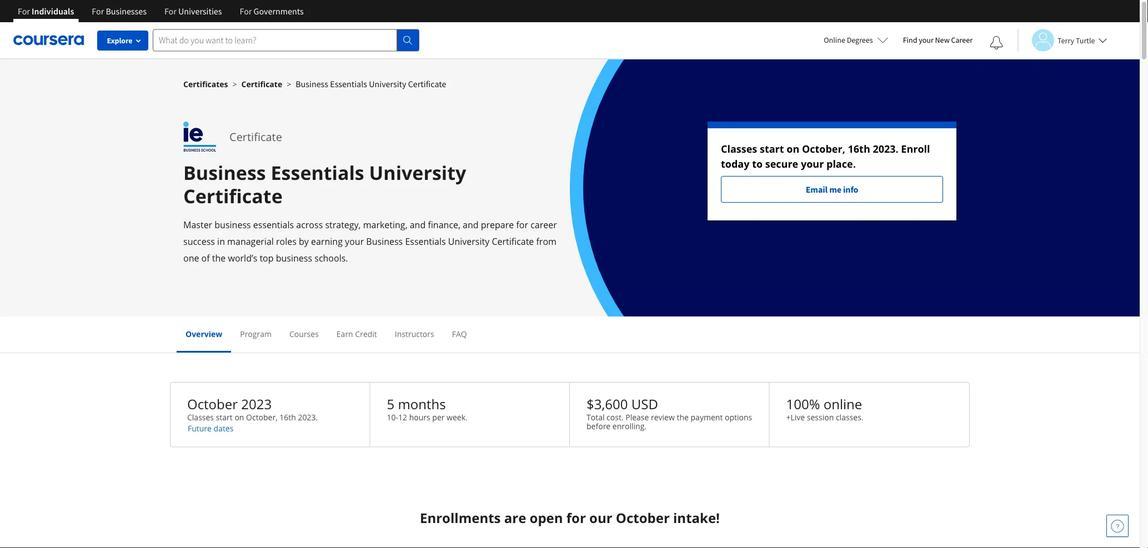 Task type: locate. For each thing, give the bounding box(es) containing it.
1 horizontal spatial business
[[296, 78, 328, 89]]

the right of
[[212, 252, 226, 264]]

classes inside classes start on october, 16th 2023. enroll today to secure your place.
[[721, 142, 758, 156]]

business down marketing,
[[366, 236, 403, 248]]

hours
[[409, 412, 431, 423]]

1 vertical spatial business
[[183, 160, 266, 186]]

0 vertical spatial business
[[296, 78, 328, 89]]

email me info button
[[721, 176, 944, 203]]

2023. inside october 2023 classes start on october, 16th 2023. future dates
[[298, 412, 318, 423]]

0 horizontal spatial for
[[517, 219, 529, 231]]

and
[[410, 219, 426, 231], [463, 219, 479, 231]]

from
[[537, 236, 557, 248]]

4 for from the left
[[240, 6, 252, 17]]

0 vertical spatial on
[[787, 142, 800, 156]]

show notifications image
[[990, 36, 1004, 49]]

university inside master business essentials across strategy, marketing, and finance, and prepare for career success in managerial roles by earning your business essentials university certificate from one of the world's top business schools.
[[448, 236, 490, 248]]

2 horizontal spatial business
[[366, 236, 403, 248]]

the
[[212, 252, 226, 264], [677, 412, 689, 423]]

the inside master business essentials across strategy, marketing, and finance, and prepare for career success in managerial roles by earning your business essentials university certificate from one of the world's top business schools.
[[212, 252, 226, 264]]

coursera image
[[13, 31, 84, 49]]

classes
[[721, 142, 758, 156], [187, 412, 214, 423]]

16th inside october 2023 classes start on october, 16th 2023. future dates
[[280, 412, 296, 423]]

0 horizontal spatial 16th
[[280, 412, 296, 423]]

for
[[517, 219, 529, 231], [567, 509, 586, 527]]

for left individuals
[[18, 6, 30, 17]]

your up email
[[801, 157, 824, 171]]

governments
[[254, 6, 304, 17]]

dates
[[214, 423, 234, 434]]

business up in
[[215, 219, 251, 231]]

october, inside october 2023 classes start on october, 16th 2023. future dates
[[246, 412, 278, 423]]

before
[[587, 421, 611, 432]]

start up dates
[[216, 412, 233, 423]]

find your new career
[[903, 35, 973, 45]]

2 vertical spatial university
[[448, 236, 490, 248]]

please
[[626, 412, 649, 423]]

start inside october 2023 classes start on october, 16th 2023. future dates
[[216, 412, 233, 423]]

2 vertical spatial your
[[345, 236, 364, 248]]

overview
[[186, 329, 222, 339]]

classes up future
[[187, 412, 214, 423]]

start up secure on the top right
[[760, 142, 785, 156]]

0 horizontal spatial on
[[235, 412, 244, 423]]

1 and from the left
[[410, 219, 426, 231]]

october
[[187, 395, 238, 413], [616, 509, 670, 527]]

individuals
[[32, 6, 74, 17]]

classes start on october, 16th 2023. enroll today to secure your place.
[[721, 142, 931, 171]]

0 horizontal spatial 2023.
[[298, 412, 318, 423]]

help center image
[[1112, 520, 1125, 533]]

for governments
[[240, 6, 304, 17]]

business down roles
[[276, 252, 312, 264]]

16th right 2023 on the bottom of the page
[[280, 412, 296, 423]]

3 for from the left
[[164, 6, 177, 17]]

university inside business essentials university certificate
[[369, 160, 466, 186]]

business inside business essentials university certificate
[[183, 160, 266, 186]]

1 horizontal spatial the
[[677, 412, 689, 423]]

1 vertical spatial october,
[[246, 412, 278, 423]]

1 vertical spatial university
[[369, 160, 466, 186]]

in
[[217, 236, 225, 248]]

2 vertical spatial essentials
[[405, 236, 446, 248]]

your inside master business essentials across strategy, marketing, and finance, and prepare for career success in managerial roles by earning your business essentials university certificate from one of the world's top business schools.
[[345, 236, 364, 248]]

1 horizontal spatial october,
[[802, 142, 846, 156]]

for
[[18, 6, 30, 17], [92, 6, 104, 17], [164, 6, 177, 17], [240, 6, 252, 17]]

None search field
[[153, 29, 420, 51]]

0 vertical spatial classes
[[721, 142, 758, 156]]

0 vertical spatial university
[[369, 78, 407, 89]]

find your new career link
[[898, 33, 979, 47]]

1 horizontal spatial start
[[760, 142, 785, 156]]

your down strategy,
[[345, 236, 364, 248]]

2023. left enroll
[[873, 142, 899, 156]]

business
[[215, 219, 251, 231], [276, 252, 312, 264]]

0 horizontal spatial your
[[345, 236, 364, 248]]

for left our
[[567, 509, 586, 527]]

future
[[188, 423, 212, 434]]

2023.
[[873, 142, 899, 156], [298, 412, 318, 423]]

business
[[296, 78, 328, 89], [183, 160, 266, 186], [366, 236, 403, 248]]

1 vertical spatial 2023.
[[298, 412, 318, 423]]

1 vertical spatial business
[[276, 252, 312, 264]]

1 horizontal spatial >
[[287, 79, 291, 89]]

week.
[[447, 412, 468, 423]]

for left universities
[[164, 6, 177, 17]]

the inside $3,600 usd total cost. please review the payment options before enrolling.
[[677, 412, 689, 423]]

october inside october 2023 classes start on october, 16th 2023. future dates
[[187, 395, 238, 413]]

certificates link
[[183, 79, 228, 89]]

business down ie business school image on the left of page
[[183, 160, 266, 186]]

0 horizontal spatial start
[[216, 412, 233, 423]]

business essentials university certificate
[[183, 160, 466, 209]]

1 vertical spatial october
[[616, 509, 670, 527]]

0 vertical spatial october
[[187, 395, 238, 413]]

0 horizontal spatial the
[[212, 252, 226, 264]]

0 vertical spatial your
[[919, 35, 934, 45]]

online degrees button
[[815, 28, 898, 52]]

1 horizontal spatial classes
[[721, 142, 758, 156]]

0 horizontal spatial and
[[410, 219, 426, 231]]

1 vertical spatial the
[[677, 412, 689, 423]]

> right certificate "link"
[[287, 79, 291, 89]]

0 horizontal spatial >
[[233, 79, 237, 89]]

2023. inside classes start on october, 16th 2023. enroll today to secure your place.
[[873, 142, 899, 156]]

career
[[531, 219, 557, 231]]

business right certificate "link"
[[296, 78, 328, 89]]

for left governments
[[240, 6, 252, 17]]

for for governments
[[240, 6, 252, 17]]

on inside october 2023 classes start on october, 16th 2023. future dates
[[235, 412, 244, 423]]

october,
[[802, 142, 846, 156], [246, 412, 278, 423]]

university
[[369, 78, 407, 89], [369, 160, 466, 186], [448, 236, 490, 248]]

faq
[[452, 329, 467, 339]]

1 vertical spatial on
[[235, 412, 244, 423]]

october up future dates dropdown button at the left bottom
[[187, 395, 238, 413]]

1 horizontal spatial 16th
[[848, 142, 871, 156]]

overview link
[[186, 329, 222, 339]]

16th inside classes start on october, 16th 2023. enroll today to secure your place.
[[848, 142, 871, 156]]

1 vertical spatial 16th
[[280, 412, 296, 423]]

0 vertical spatial business
[[215, 219, 251, 231]]

essentials
[[330, 78, 367, 89], [271, 160, 364, 186], [405, 236, 446, 248]]

0 vertical spatial 16th
[[848, 142, 871, 156]]

and left the finance,
[[410, 219, 426, 231]]

email
[[806, 184, 828, 195]]

> left certificate "link"
[[233, 79, 237, 89]]

career
[[952, 35, 973, 45]]

classes up today at the top of page
[[721, 142, 758, 156]]

1 vertical spatial essentials
[[271, 160, 364, 186]]

5
[[387, 395, 395, 413]]

october right our
[[616, 509, 670, 527]]

0 horizontal spatial october,
[[246, 412, 278, 423]]

1 vertical spatial start
[[216, 412, 233, 423]]

0 vertical spatial start
[[760, 142, 785, 156]]

start
[[760, 142, 785, 156], [216, 412, 233, 423]]

1 horizontal spatial and
[[463, 219, 479, 231]]

explore
[[107, 36, 133, 46]]

0 vertical spatial for
[[517, 219, 529, 231]]

1 vertical spatial classes
[[187, 412, 214, 423]]

certificate
[[408, 78, 446, 89], [242, 79, 282, 89], [230, 129, 282, 144], [183, 183, 283, 209], [492, 236, 534, 248]]

find
[[903, 35, 918, 45]]

0 vertical spatial the
[[212, 252, 226, 264]]

your inside classes start on october, 16th 2023. enroll today to secure your place.
[[801, 157, 824, 171]]

0 horizontal spatial october
[[187, 395, 238, 413]]

terry turtle
[[1058, 35, 1096, 45]]

2 vertical spatial business
[[366, 236, 403, 248]]

on
[[787, 142, 800, 156], [235, 412, 244, 423]]

1 horizontal spatial on
[[787, 142, 800, 156]]

for individuals
[[18, 6, 74, 17]]

1 vertical spatial for
[[567, 509, 586, 527]]

total
[[587, 412, 605, 423]]

to
[[753, 157, 763, 171]]

for universities
[[164, 6, 222, 17]]

banner navigation
[[9, 0, 313, 31]]

for left career
[[517, 219, 529, 231]]

the right review
[[677, 412, 689, 423]]

1 for from the left
[[18, 6, 30, 17]]

place.
[[827, 157, 856, 171]]

your right find
[[919, 35, 934, 45]]

2 for from the left
[[92, 6, 104, 17]]

1 horizontal spatial your
[[801, 157, 824, 171]]

2023. right 2023 on the bottom of the page
[[298, 412, 318, 423]]

email me info
[[806, 184, 859, 195]]

2 horizontal spatial your
[[919, 35, 934, 45]]

12
[[398, 412, 407, 423]]

0 horizontal spatial classes
[[187, 412, 214, 423]]

0 vertical spatial october,
[[802, 142, 846, 156]]

certificate menu element
[[177, 317, 964, 353]]

terry
[[1058, 35, 1075, 45]]

and right the finance,
[[463, 219, 479, 231]]

for left the businesses
[[92, 6, 104, 17]]

1 horizontal spatial business
[[276, 252, 312, 264]]

finance,
[[428, 219, 461, 231]]

1 vertical spatial your
[[801, 157, 824, 171]]

10-
[[387, 412, 398, 423]]

0 vertical spatial 2023.
[[873, 142, 899, 156]]

october 2023 classes start on october, 16th 2023. future dates
[[187, 395, 318, 434]]

today
[[721, 157, 750, 171]]

info
[[844, 184, 859, 195]]

0 horizontal spatial business
[[183, 160, 266, 186]]

16th up place.
[[848, 142, 871, 156]]

businesses
[[106, 6, 147, 17]]

16th
[[848, 142, 871, 156], [280, 412, 296, 423]]

1 horizontal spatial 2023.
[[873, 142, 899, 156]]



Task type: describe. For each thing, give the bounding box(es) containing it.
managerial
[[227, 236, 274, 248]]

certificate inside master business essentials across strategy, marketing, and finance, and prepare for career success in managerial roles by earning your business essentials university certificate from one of the world's top business schools.
[[492, 236, 534, 248]]

success
[[183, 236, 215, 248]]

by
[[299, 236, 309, 248]]

ie business school image
[[183, 122, 216, 152]]

certificates > certificate > business essentials university certificate
[[183, 78, 446, 89]]

1 horizontal spatial for
[[567, 509, 586, 527]]

5 months 10-12 hours per week.
[[387, 395, 468, 423]]

secure
[[766, 157, 799, 171]]

earn
[[337, 329, 353, 339]]

100% online +live session classes.
[[787, 395, 864, 423]]

for for businesses
[[92, 6, 104, 17]]

certificates
[[183, 79, 228, 89]]

of
[[202, 252, 210, 264]]

earn credit link
[[337, 329, 377, 339]]

online
[[824, 395, 863, 413]]

online degrees
[[824, 35, 873, 45]]

program
[[240, 329, 272, 339]]

essentials inside master business essentials across strategy, marketing, and finance, and prepare for career success in managerial roles by earning your business essentials university certificate from one of the world's top business schools.
[[405, 236, 446, 248]]

strategy,
[[325, 219, 361, 231]]

master
[[183, 219, 212, 231]]

2023
[[241, 395, 272, 413]]

enrollments are open for our october intake!
[[420, 509, 720, 527]]

0 vertical spatial essentials
[[330, 78, 367, 89]]

What do you want to learn? text field
[[153, 29, 397, 51]]

our
[[590, 509, 613, 527]]

schools.
[[315, 252, 348, 264]]

turtle
[[1076, 35, 1096, 45]]

world's
[[228, 252, 257, 264]]

degrees
[[847, 35, 873, 45]]

online
[[824, 35, 846, 45]]

me
[[830, 184, 842, 195]]

terry turtle button
[[1018, 29, 1108, 51]]

earn credit
[[337, 329, 377, 339]]

business inside master business essentials across strategy, marketing, and finance, and prepare for career success in managerial roles by earning your business essentials university certificate from one of the world's top business schools.
[[366, 236, 403, 248]]

universities
[[178, 6, 222, 17]]

1 horizontal spatial october
[[616, 509, 670, 527]]

top
[[260, 252, 274, 264]]

classes.
[[836, 412, 864, 423]]

courses
[[290, 329, 319, 339]]

future dates button
[[187, 423, 234, 434]]

credit
[[355, 329, 377, 339]]

intake!
[[674, 509, 720, 527]]

2 > from the left
[[287, 79, 291, 89]]

payment
[[691, 412, 723, 423]]

enrollments
[[420, 509, 501, 527]]

cost.
[[607, 412, 624, 423]]

per
[[433, 412, 445, 423]]

classes start on october, 16th 2023. enroll today to secure your place. status
[[708, 122, 957, 221]]

instructors
[[395, 329, 434, 339]]

october, inside classes start on october, 16th 2023. enroll today to secure your place.
[[802, 142, 846, 156]]

options
[[725, 412, 753, 423]]

new
[[936, 35, 950, 45]]

review
[[651, 412, 675, 423]]

on inside classes start on october, 16th 2023. enroll today to secure your place.
[[787, 142, 800, 156]]

roles
[[276, 236, 297, 248]]

certificate link
[[242, 79, 282, 89]]

$3,600
[[587, 395, 628, 413]]

classes inside october 2023 classes start on october, 16th 2023. future dates
[[187, 412, 214, 423]]

marketing,
[[363, 219, 408, 231]]

0 horizontal spatial business
[[215, 219, 251, 231]]

earning
[[311, 236, 343, 248]]

prepare
[[481, 219, 514, 231]]

start inside classes start on october, 16th 2023. enroll today to secure your place.
[[760, 142, 785, 156]]

master business essentials across strategy, marketing, and finance, and prepare for career success in managerial roles by earning your business essentials university certificate from one of the world's top business schools.
[[183, 219, 557, 264]]

are
[[504, 509, 526, 527]]

2 and from the left
[[463, 219, 479, 231]]

for for individuals
[[18, 6, 30, 17]]

$3,600 usd total cost. please review the payment options before enrolling.
[[587, 395, 753, 432]]

for for universities
[[164, 6, 177, 17]]

for inside master business essentials across strategy, marketing, and finance, and prepare for career success in managerial roles by earning your business essentials university certificate from one of the world's top business schools.
[[517, 219, 529, 231]]

instructors link
[[395, 329, 434, 339]]

100%
[[787, 395, 821, 413]]

enroll
[[902, 142, 931, 156]]

one
[[183, 252, 199, 264]]

program link
[[240, 329, 272, 339]]

+live
[[787, 412, 805, 423]]

courses link
[[290, 329, 319, 339]]

faq link
[[452, 329, 467, 339]]

months
[[398, 395, 446, 413]]

across
[[296, 219, 323, 231]]

essentials inside business essentials university certificate
[[271, 160, 364, 186]]

your inside the find your new career 'link'
[[919, 35, 934, 45]]

certificate inside business essentials university certificate
[[183, 183, 283, 209]]

usd
[[632, 395, 659, 413]]

open
[[530, 509, 563, 527]]

certificate inside certificates > certificate > business essentials university certificate
[[242, 79, 282, 89]]

enrolling.
[[613, 421, 647, 432]]

for businesses
[[92, 6, 147, 17]]

essentials
[[253, 219, 294, 231]]

explore button
[[97, 31, 148, 51]]

1 > from the left
[[233, 79, 237, 89]]



Task type: vqa. For each thing, say whether or not it's contained in the screenshot.
bottom Apply Now button
no



